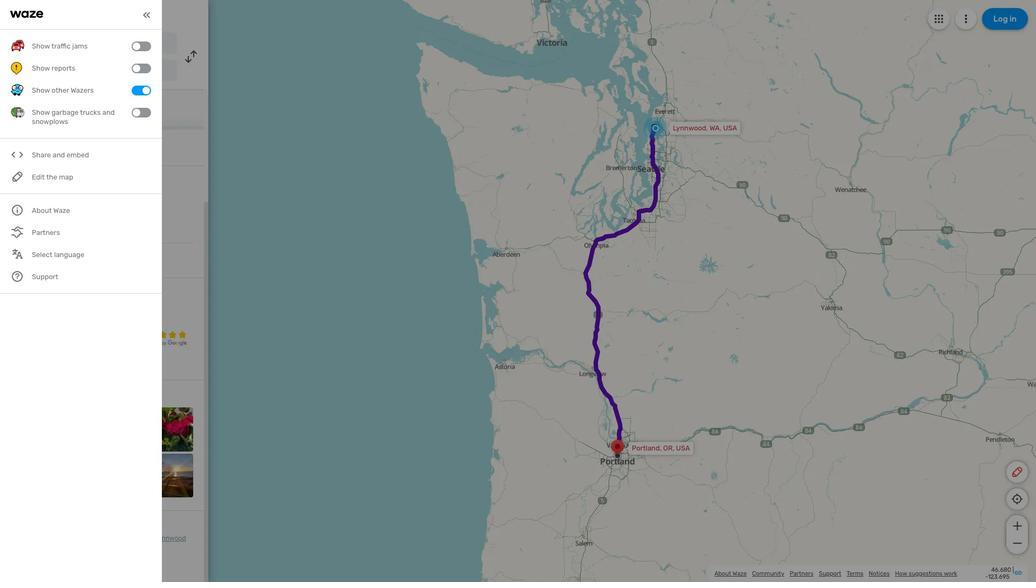Task type: locate. For each thing, give the bounding box(es) containing it.
how
[[895, 571, 907, 578]]

or, right portland on the left of the page
[[73, 67, 83, 75]]

www.ci.lynnwood.wa.us link
[[32, 256, 116, 265]]

0 horizontal spatial directions
[[33, 545, 63, 553]]

code image
[[11, 149, 24, 162]]

partners link
[[790, 571, 813, 578]]

lynnwood wa, usa
[[39, 39, 104, 49], [11, 178, 64, 202]]

or,
[[73, 67, 83, 75], [663, 445, 674, 453]]

1 horizontal spatial lynnwood,
[[673, 124, 708, 132]]

0 vertical spatial directions
[[99, 9, 144, 21]]

lynnwood, inside lynnwood, lynnwood driving directions
[[121, 535, 154, 543]]

about
[[714, 571, 731, 578]]

portland or, usa
[[39, 66, 98, 76]]

5
[[36, 90, 40, 99], [138, 295, 157, 331]]

share and embed
[[32, 151, 89, 159]]

wa,
[[79, 40, 90, 48], [710, 124, 721, 132], [11, 193, 24, 202]]

lynnwood,
[[673, 124, 708, 132], [121, 535, 154, 543]]

how suggestions work link
[[895, 571, 957, 578]]

i-5 s 190.1 miles
[[30, 90, 68, 110]]

0 vertical spatial or,
[[73, 67, 83, 75]]

link image
[[1014, 569, 1023, 578]]

and
[[53, 151, 65, 159]]

directions
[[99, 9, 144, 21], [33, 545, 63, 553]]

1 vertical spatial lynnwood
[[11, 178, 64, 191]]

0 vertical spatial lynnwood,
[[673, 124, 708, 132]]

lynnwood wa, usa up portland or, usa
[[39, 39, 104, 49]]

lynnwood wa, usa down starting point 'button'
[[11, 178, 64, 202]]

support link
[[819, 571, 841, 578]]

starting point button
[[11, 148, 58, 166]]

0 horizontal spatial lynnwood,
[[121, 535, 154, 543]]

or, right portland,
[[663, 445, 674, 453]]

1 vertical spatial directions
[[33, 545, 63, 553]]

usa inside portland or, usa
[[85, 67, 98, 75]]

point
[[41, 148, 58, 157]]

1 horizontal spatial wa,
[[79, 40, 90, 48]]

2 horizontal spatial wa,
[[710, 124, 721, 132]]

1 vertical spatial wa,
[[710, 124, 721, 132]]

review summary
[[11, 287, 71, 296]]

zoom in image
[[1010, 520, 1024, 533]]

lynnwood inside lynnwood, lynnwood driving directions
[[155, 535, 186, 543]]

0 vertical spatial lynnwood
[[39, 39, 75, 49]]

driving directions
[[65, 9, 144, 21]]

1 vertical spatial or,
[[663, 445, 674, 453]]

0 horizontal spatial 5
[[36, 90, 40, 99]]

or, inside portland or, usa
[[73, 67, 83, 75]]

0 vertical spatial lynnwood wa, usa
[[39, 39, 104, 49]]

about waze link
[[714, 571, 747, 578]]

support
[[819, 571, 841, 578]]

0 vertical spatial 5
[[36, 90, 40, 99]]

46.680
[[991, 567, 1011, 574]]

image 8 of lynnwood, lynnwood image
[[149, 454, 193, 498]]

1 vertical spatial lynnwood,
[[121, 535, 154, 543]]

usa
[[92, 40, 104, 48], [85, 67, 98, 75], [723, 124, 737, 132], [25, 193, 40, 202], [676, 445, 690, 453]]

lynnwood
[[39, 39, 75, 49], [11, 178, 64, 191], [155, 535, 186, 543]]

lynnwood, for lynnwood
[[121, 535, 154, 543]]

0 horizontal spatial or,
[[73, 67, 83, 75]]

portland,
[[632, 445, 662, 453]]

1 vertical spatial lynnwood wa, usa
[[11, 178, 64, 202]]

5 inside i-5 s 190.1 miles
[[36, 90, 40, 99]]

starting
[[11, 148, 39, 157]]

2 vertical spatial lynnwood
[[155, 535, 186, 543]]

1 horizontal spatial directions
[[99, 9, 144, 21]]

0 horizontal spatial wa,
[[11, 193, 24, 202]]

190.1
[[30, 103, 46, 110]]

s
[[42, 90, 47, 99]]

1 horizontal spatial or,
[[663, 445, 674, 453]]

1 vertical spatial 5
[[138, 295, 157, 331]]

suggestions
[[909, 571, 943, 578]]

driving
[[11, 545, 32, 553]]

0 vertical spatial wa,
[[79, 40, 90, 48]]

123.695
[[988, 574, 1010, 581]]

work
[[944, 571, 957, 578]]



Task type: describe. For each thing, give the bounding box(es) containing it.
www.ci.lynnwood.wa.us
[[32, 256, 116, 265]]

notices link
[[869, 571, 890, 578]]

terms
[[847, 571, 863, 578]]

location image
[[11, 64, 24, 77]]

directions inside lynnwood, lynnwood driving directions
[[33, 545, 63, 553]]

portland
[[39, 66, 69, 76]]

or, for portland,
[[663, 445, 674, 453]]

or, for portland
[[73, 67, 83, 75]]

computer image
[[11, 254, 24, 267]]

community link
[[752, 571, 784, 578]]

i-
[[30, 90, 36, 99]]

partners
[[790, 571, 813, 578]]

zoom out image
[[1010, 537, 1024, 550]]

share and embed link
[[11, 144, 151, 166]]

destination
[[74, 148, 115, 157]]

miles
[[48, 103, 68, 110]]

waze
[[733, 571, 747, 578]]

portland, or, usa
[[632, 445, 690, 453]]

about waze community partners support terms notices how suggestions work
[[714, 571, 957, 578]]

review
[[11, 287, 36, 296]]

|
[[1013, 567, 1014, 574]]

46.680 | -123.695
[[985, 567, 1014, 581]]

summary
[[38, 287, 71, 296]]

2 vertical spatial wa,
[[11, 193, 24, 202]]

community
[[752, 571, 784, 578]]

-
[[985, 574, 988, 581]]

starting point
[[11, 148, 58, 157]]

embed
[[67, 151, 89, 159]]

share
[[32, 151, 51, 159]]

image 4 of lynnwood, lynnwood image
[[149, 408, 193, 452]]

destination button
[[74, 148, 115, 165]]

terms link
[[847, 571, 863, 578]]

notices
[[869, 571, 890, 578]]

lynnwood, lynnwood driving directions
[[11, 535, 186, 553]]

lynnwood, wa, usa
[[673, 124, 737, 132]]

current location image
[[11, 37, 24, 50]]

lynnwood, for wa,
[[673, 124, 708, 132]]

1 horizontal spatial 5
[[138, 295, 157, 331]]

lynnwood, lynnwood driving directions link
[[11, 535, 186, 553]]

driving
[[65, 9, 97, 21]]

pencil image
[[1011, 466, 1024, 479]]



Task type: vqa. For each thing, say whether or not it's contained in the screenshot.
5 4 2 1
no



